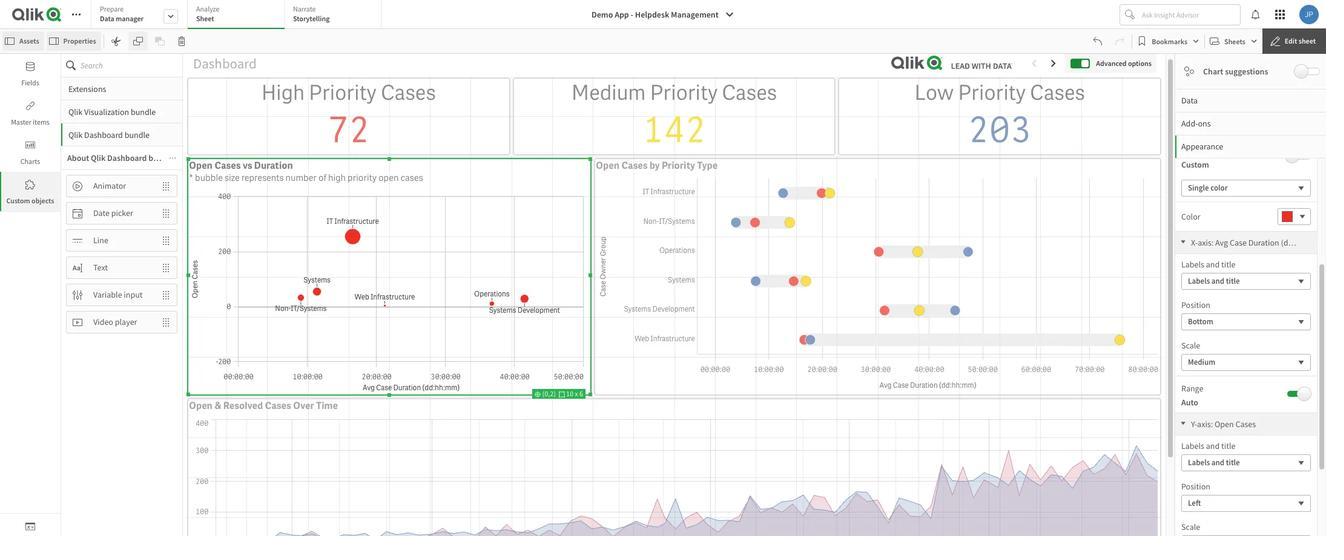 Task type: vqa. For each thing, say whether or not it's contained in the screenshot.
Avg
yes



Task type: locate. For each thing, give the bounding box(es) containing it.
bundle up about qlik dashboard bundle
[[125, 129, 150, 140]]

labels and title
[[1182, 259, 1236, 270], [1182, 441, 1236, 452]]

0 horizontal spatial custom
[[6, 196, 30, 205]]

open left by
[[596, 159, 620, 172]]

move image for animator
[[155, 176, 177, 197]]

narrate
[[293, 4, 316, 13]]

labels down 'y-'
[[1182, 441, 1205, 452]]

0 vertical spatial axis:
[[1199, 238, 1214, 248]]

scale
[[1182, 341, 1201, 351], [1182, 522, 1201, 533]]

1 vertical spatial title
[[1222, 441, 1236, 452]]

4 move image from the top
[[155, 258, 177, 278]]

Ask Insight Advisor text field
[[1140, 5, 1241, 24]]

dashboard
[[84, 129, 123, 140], [107, 153, 147, 164]]

undo image
[[1094, 36, 1104, 46]]

puzzle image
[[25, 180, 35, 190]]

move image for line
[[155, 231, 177, 251]]

variables image
[[25, 522, 35, 532]]

priority
[[348, 172, 377, 184]]

0 horizontal spatial data
[[100, 14, 114, 23]]

tab list
[[91, 0, 386, 30], [61, 77, 182, 537]]

data up add-
[[1182, 95, 1199, 106]]

qlik up about on the top left of the page
[[68, 129, 83, 140]]

bundle inside qlik dashboard bundle tab
[[125, 129, 150, 140]]

2 labels from the top
[[1182, 441, 1205, 452]]

move image
[[155, 176, 177, 197], [155, 203, 177, 224], [155, 231, 177, 251], [155, 258, 177, 278], [155, 285, 177, 306], [155, 312, 177, 333]]

edit sheet
[[1286, 36, 1317, 45]]

1 vertical spatial qlik
[[68, 129, 83, 140]]

appearance
[[1182, 141, 1224, 152]]

analyze sheet
[[196, 4, 220, 23]]

1 position from the top
[[1182, 300, 1211, 311]]

add-ons tab
[[1176, 112, 1327, 135]]

0 vertical spatial duration
[[254, 159, 293, 172]]

copy image
[[133, 36, 143, 46]]

open
[[379, 172, 399, 184]]

priority for 203
[[959, 79, 1027, 107]]

more information image
[[169, 147, 176, 170]]

position
[[1182, 300, 1211, 311], [1182, 482, 1211, 493]]

high
[[262, 79, 305, 107]]

1 vertical spatial duration
[[1249, 238, 1280, 248]]

and down avg on the right of the page
[[1207, 259, 1221, 270]]

of
[[319, 172, 327, 184]]

qlik dashboard bundle tab
[[61, 123, 182, 146]]

axis:
[[1199, 238, 1214, 248], [1198, 419, 1214, 430]]

1 title from the top
[[1222, 259, 1236, 270]]

open left & on the bottom
[[189, 400, 213, 413]]

and down y-axis: open cases
[[1207, 441, 1221, 452]]

about qlik dashboard bundle
[[67, 153, 174, 164]]

over
[[293, 400, 314, 413]]

1 vertical spatial labels and title
[[1182, 441, 1236, 452]]

0 vertical spatial labels and title
[[1182, 259, 1236, 270]]

video player
[[93, 317, 137, 328]]

0 vertical spatial dashboard
[[84, 129, 123, 140]]

title down y-axis: open cases
[[1222, 441, 1236, 452]]

duration inside appearance tab panel
[[1249, 238, 1280, 248]]

0 vertical spatial and
[[1207, 259, 1221, 270]]

custom
[[1182, 159, 1210, 170], [6, 196, 30, 205]]

sheet
[[1300, 36, 1317, 45]]

2 vertical spatial qlik
[[91, 153, 106, 164]]

labels and title down 'y-'
[[1182, 441, 1236, 452]]

prepare data manager
[[100, 4, 144, 23]]

0 vertical spatial labels
[[1182, 259, 1205, 270]]

vs
[[243, 159, 252, 172]]

suggestions
[[1226, 66, 1269, 77]]

properties button
[[46, 32, 101, 51]]

0 vertical spatial custom
[[1182, 159, 1210, 170]]

master items button
[[0, 93, 61, 133]]

objects
[[32, 196, 54, 205]]

bundle up qlik dashboard bundle tab
[[131, 106, 156, 117]]

cases inside appearance tab panel
[[1236, 419, 1257, 430]]

cut image
[[111, 36, 121, 46]]

object image
[[25, 141, 35, 150]]

bundle
[[131, 106, 156, 117], [125, 129, 150, 140], [149, 153, 174, 164]]

priority for 142
[[650, 79, 718, 107]]

options
[[1129, 59, 1152, 68]]

0 vertical spatial scale
[[1182, 341, 1201, 351]]

demo app - helpdesk management
[[592, 9, 719, 20]]

custom inside button
[[6, 196, 30, 205]]

items
[[33, 118, 50, 127]]

custom down puzzle image
[[6, 196, 30, 205]]

labels and title down avg on the right of the page
[[1182, 259, 1236, 270]]

custom inside appearance tab panel
[[1182, 159, 1210, 170]]

open right more information icon
[[189, 159, 213, 172]]

low
[[915, 79, 955, 107]]

labels down "x-"
[[1182, 259, 1205, 270]]

animator
[[93, 181, 126, 192]]

charts button
[[0, 133, 61, 172]]

10
[[567, 390, 574, 399]]

text
[[93, 262, 108, 273]]

1 horizontal spatial custom
[[1182, 159, 1210, 170]]

data down prepare
[[100, 14, 114, 23]]

edit
[[1286, 36, 1298, 45]]

0 vertical spatial bundle
[[131, 106, 156, 117]]

bundle down qlik dashboard bundle tab
[[149, 153, 174, 164]]

open
[[189, 159, 213, 172], [596, 159, 620, 172], [189, 400, 213, 413], [1215, 419, 1235, 430]]

cases inside open cases vs duration * bubble size represents number of high priority open cases
[[215, 159, 241, 172]]

analyze
[[196, 4, 220, 13]]

app
[[615, 9, 629, 20]]

5 move image from the top
[[155, 285, 177, 306]]

priority inside low priority cases 203
[[959, 79, 1027, 107]]

helpdesk
[[636, 9, 670, 20]]

0 vertical spatial position
[[1182, 300, 1211, 311]]

title down avg on the right of the page
[[1222, 259, 1236, 270]]

2 move image from the top
[[155, 203, 177, 224]]

open & resolved cases over time
[[189, 400, 338, 413]]

qlik inside tab
[[68, 129, 83, 140]]

master
[[11, 118, 31, 127]]

1 vertical spatial axis:
[[1198, 419, 1214, 430]]

Search text field
[[81, 54, 182, 77]]

y-
[[1192, 419, 1198, 430]]

demo app - helpdesk management button
[[585, 5, 742, 24]]

open for open & resolved cases over time
[[189, 400, 213, 413]]

x-
[[1192, 238, 1199, 248]]

bundle for qlik visualization bundle
[[131, 106, 156, 117]]

1 vertical spatial and
[[1207, 441, 1221, 452]]

tab list containing extensions
[[61, 77, 182, 537]]

0 vertical spatial data
[[100, 14, 114, 23]]

input
[[124, 290, 143, 301]]

video
[[93, 317, 113, 328]]

move image for variable input
[[155, 285, 177, 306]]

dashboard down visualization
[[84, 129, 123, 140]]

date picker
[[93, 208, 133, 219]]

move image for date picker
[[155, 203, 177, 224]]

qlik for qlik visualization bundle
[[68, 106, 83, 117]]

6 move image from the top
[[155, 312, 177, 333]]

delete image
[[177, 36, 186, 46]]

labels
[[1182, 259, 1205, 270], [1182, 441, 1205, 452]]

advanced options
[[1097, 59, 1152, 68]]

assets
[[19, 36, 39, 45]]

custom for custom
[[1182, 159, 1210, 170]]

duration
[[254, 159, 293, 172], [1249, 238, 1280, 248]]

qlik for qlik dashboard bundle
[[68, 129, 83, 140]]

qlik right about on the top left of the page
[[91, 153, 106, 164]]

3 move image from the top
[[155, 231, 177, 251]]

title
[[1222, 259, 1236, 270], [1222, 441, 1236, 452]]

1 vertical spatial custom
[[6, 196, 30, 205]]

qlik down the extensions
[[68, 106, 83, 117]]

bundle for qlik dashboard bundle
[[125, 129, 150, 140]]

1 move image from the top
[[155, 176, 177, 197]]

*
[[189, 172, 193, 184]]

1 vertical spatial data
[[1182, 95, 1199, 106]]

priority inside medium priority cases 142
[[650, 79, 718, 107]]

0 horizontal spatial duration
[[254, 159, 293, 172]]

time
[[316, 400, 338, 413]]

duration right vs
[[254, 159, 293, 172]]

high
[[328, 172, 346, 184]]

1 vertical spatial scale
[[1182, 522, 1201, 533]]

0 vertical spatial tab list
[[91, 0, 386, 30]]

1 horizontal spatial duration
[[1249, 238, 1280, 248]]

0 vertical spatial title
[[1222, 259, 1236, 270]]

application containing 72
[[0, 0, 1327, 537]]

6
[[580, 390, 584, 399]]

resolved
[[223, 400, 263, 413]]

custom objects button
[[0, 172, 61, 211]]

1 labels and title from the top
[[1182, 259, 1236, 270]]

custom down appearance
[[1182, 159, 1210, 170]]

axis: right triangle bottom icon
[[1198, 419, 1214, 430]]

1 vertical spatial labels
[[1182, 441, 1205, 452]]

dashboard down qlik dashboard bundle tab
[[107, 153, 147, 164]]

1 vertical spatial bundle
[[125, 129, 150, 140]]

data tab
[[1176, 89, 1327, 112]]

open right 'y-'
[[1215, 419, 1235, 430]]

move image for video player
[[155, 312, 177, 333]]

priority inside high priority cases 72
[[309, 79, 377, 107]]

axis: left avg on the right of the page
[[1199, 238, 1214, 248]]

application
[[0, 0, 1327, 537]]

2 position from the top
[[1182, 482, 1211, 493]]

1 vertical spatial position
[[1182, 482, 1211, 493]]

1 vertical spatial dashboard
[[107, 153, 147, 164]]

triangle bottom image
[[1176, 421, 1192, 427]]

open inside open cases vs duration * bubble size represents number of high priority open cases
[[189, 159, 213, 172]]

size
[[225, 172, 240, 184]]

qlik
[[68, 106, 83, 117], [68, 129, 83, 140], [91, 153, 106, 164]]

1 vertical spatial tab list
[[61, 77, 182, 537]]

0 vertical spatial qlik
[[68, 106, 83, 117]]

cases
[[401, 172, 423, 184]]

(0,2)
[[541, 390, 559, 399]]

duration right case
[[1249, 238, 1280, 248]]

1 horizontal spatial data
[[1182, 95, 1199, 106]]



Task type: describe. For each thing, give the bounding box(es) containing it.
tab list containing prepare
[[91, 0, 386, 30]]

case
[[1231, 238, 1248, 248]]

number
[[286, 172, 317, 184]]

james peterson image
[[1300, 5, 1320, 24]]

open for open cases vs duration * bubble size represents number of high priority open cases
[[189, 159, 213, 172]]

fields
[[21, 78, 39, 87]]

avg
[[1216, 238, 1229, 248]]

1 scale from the top
[[1182, 341, 1201, 351]]

properties
[[63, 36, 96, 45]]

demo
[[592, 9, 613, 20]]

high priority cases 72
[[262, 79, 436, 153]]

narrate storytelling
[[293, 4, 330, 23]]

-
[[631, 9, 634, 20]]

represents
[[242, 172, 284, 184]]

appearance tab panel
[[1176, 116, 1327, 537]]

move image for text
[[155, 258, 177, 278]]

open for open cases by priority type
[[596, 159, 620, 172]]

chart
[[1204, 66, 1224, 77]]

dashboard inside tab
[[84, 129, 123, 140]]

x
[[575, 390, 578, 399]]

charts
[[20, 157, 40, 166]]

1 labels from the top
[[1182, 259, 1205, 270]]

x-axis: avg case duration (dd:hh:mm)
[[1192, 238, 1324, 248]]

player
[[115, 317, 137, 328]]

10 x 6
[[565, 390, 584, 399]]

bookmarks button
[[1136, 32, 1203, 51]]

1 and from the top
[[1207, 259, 1221, 270]]

open cases by priority type
[[596, 159, 718, 172]]

142
[[643, 107, 707, 153]]

add-ons
[[1182, 118, 1212, 129]]

custom for custom objects
[[6, 196, 30, 205]]

appearance tab
[[1176, 135, 1327, 158]]

cases inside low priority cases 203
[[1031, 79, 1086, 107]]

cases inside medium priority cases 142
[[722, 79, 778, 107]]

visualization
[[84, 106, 129, 117]]

link image
[[25, 101, 35, 111]]

sheets
[[1225, 37, 1246, 46]]

next sheet: performance image
[[1050, 59, 1059, 68]]

auto
[[1182, 397, 1199, 408]]

custom objects
[[6, 196, 54, 205]]

management
[[671, 9, 719, 20]]

duration inside open cases vs duration * bubble size represents number of high priority open cases
[[254, 159, 293, 172]]

data inside prepare data manager
[[100, 14, 114, 23]]

axis: for x-
[[1199, 238, 1214, 248]]

&
[[215, 400, 221, 413]]

variable
[[93, 290, 122, 301]]

low priority cases 203
[[915, 79, 1086, 153]]

priority for 72
[[309, 79, 377, 107]]

2 scale from the top
[[1182, 522, 1201, 533]]

bubble
[[195, 172, 223, 184]]

color
[[1182, 211, 1201, 222]]

range auto
[[1182, 384, 1204, 408]]

(dd:hh:mm)
[[1282, 238, 1324, 248]]

prepare
[[100, 4, 124, 13]]

medium
[[572, 79, 646, 107]]

variable input
[[93, 290, 143, 301]]

database image
[[25, 62, 35, 72]]

open cases vs duration * bubble size represents number of high priority open cases
[[189, 159, 423, 184]]

assets button
[[2, 32, 44, 51]]

by
[[650, 159, 660, 172]]

range
[[1182, 384, 1204, 394]]

axis: for y-
[[1198, 419, 1214, 430]]

edit sheet button
[[1263, 28, 1327, 54]]

advanced
[[1097, 59, 1127, 68]]

open inside appearance tab panel
[[1215, 419, 1235, 430]]

data inside tab
[[1182, 95, 1199, 106]]

bookmarks
[[1153, 37, 1188, 46]]

2 vertical spatial bundle
[[149, 153, 174, 164]]

chart suggestions
[[1204, 66, 1269, 77]]

master items
[[11, 118, 50, 127]]

qlik visualization bundle
[[68, 106, 156, 117]]

triangle bottom image
[[1176, 239, 1192, 245]]

sheets button
[[1208, 32, 1261, 51]]

2 and from the top
[[1207, 441, 1221, 452]]

picker
[[111, 208, 133, 219]]

2 title from the top
[[1222, 441, 1236, 452]]

2 labels and title from the top
[[1182, 441, 1236, 452]]

medium priority cases 142
[[572, 79, 778, 153]]

manager
[[116, 14, 144, 23]]

203
[[969, 107, 1032, 153]]

y-axis: open cases
[[1192, 419, 1257, 430]]

sheet
[[196, 14, 214, 23]]

scatter chart image
[[1185, 67, 1195, 76]]

qlik dashboard bundle
[[68, 129, 150, 140]]

date
[[93, 208, 110, 219]]

72
[[328, 107, 370, 153]]

cases inside high priority cases 72
[[381, 79, 436, 107]]

about
[[67, 153, 89, 164]]

ons
[[1199, 118, 1212, 129]]

extensions
[[68, 83, 106, 94]]

fields button
[[0, 54, 61, 93]]



